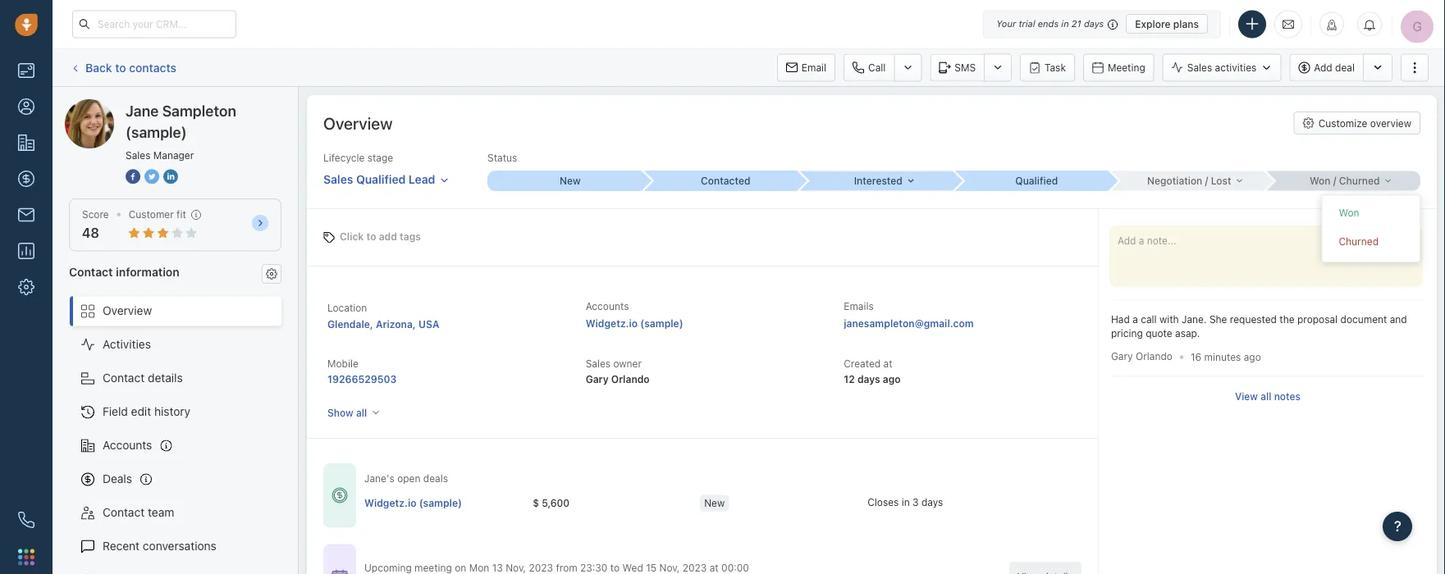 Task type: locate. For each thing, give the bounding box(es) containing it.
0 horizontal spatial widgetz.io
[[365, 498, 417, 509]]

click
[[340, 231, 364, 243]]

new
[[560, 175, 581, 187], [705, 498, 725, 509]]

1 vertical spatial days
[[858, 374, 881, 385]]

created at 12 days ago
[[844, 358, 901, 385]]

0 horizontal spatial /
[[1206, 175, 1209, 187]]

won down customize
[[1310, 175, 1331, 187]]

meeting button
[[1084, 54, 1155, 82]]

0 vertical spatial accounts
[[586, 301, 629, 312]]

janesampleton@gmail.com
[[844, 318, 974, 329]]

email
[[802, 62, 827, 73]]

container_wx8msf4aqz5i3rn1 image left 'upcoming'
[[332, 569, 348, 575]]

(sample) down deals
[[419, 498, 462, 509]]

accounts up owner
[[586, 301, 629, 312]]

facebook circled image
[[126, 167, 140, 185]]

jane.
[[1182, 314, 1207, 326]]

recent
[[103, 540, 140, 553]]

days right 21
[[1084, 18, 1104, 29]]

to
[[115, 61, 126, 74], [367, 231, 376, 243], [611, 562, 620, 574]]

widgetz.io down 'jane's'
[[365, 498, 417, 509]]

ago right minutes
[[1244, 351, 1262, 363]]

2 / from the left
[[1334, 175, 1337, 187]]

contact team
[[103, 506, 174, 520]]

1 horizontal spatial new
[[705, 498, 725, 509]]

2 vertical spatial days
[[922, 497, 944, 509]]

2023 left 00:00
[[683, 562, 707, 574]]

accounts inside accounts widgetz.io (sample)
[[586, 301, 629, 312]]

1 churned from the top
[[1340, 175, 1381, 187]]

widgetz.io (sample) link up owner
[[586, 318, 684, 329]]

won down won / churned
[[1339, 207, 1360, 218]]

interested link
[[799, 171, 954, 191]]

call link
[[844, 54, 894, 82]]

0 horizontal spatial ago
[[883, 374, 901, 385]]

sampleton down contacts
[[126, 99, 183, 112]]

jane down back
[[98, 99, 123, 112]]

12
[[844, 374, 855, 385]]

0 horizontal spatial widgetz.io (sample) link
[[365, 497, 462, 511]]

row containing closes in 3 days
[[365, 487, 1035, 521]]

widgetz.io (sample) link inside row
[[365, 497, 462, 511]]

$ 5,600
[[533, 498, 570, 509]]

your trial ends in 21 days
[[997, 18, 1104, 29]]

15
[[646, 562, 657, 574]]

row
[[365, 487, 1035, 521]]

1 vertical spatial in
[[902, 497, 910, 509]]

sales for sales qualified lead
[[323, 173, 353, 186]]

jane inside jane sampleton (sample)
[[126, 102, 159, 119]]

gary inside "sales owner gary orlando"
[[586, 374, 609, 385]]

from
[[556, 562, 578, 574]]

contact for contact team
[[103, 506, 145, 520]]

0 vertical spatial contact
[[69, 265, 113, 279]]

0 vertical spatial container_wx8msf4aqz5i3rn1 image
[[332, 488, 348, 504]]

1 horizontal spatial widgetz.io
[[586, 318, 638, 329]]

gary down accounts widgetz.io (sample) on the bottom left of the page
[[586, 374, 609, 385]]

container_wx8msf4aqz5i3rn1 image for jane's open deals
[[332, 488, 348, 504]]

1 horizontal spatial nov,
[[660, 562, 680, 574]]

field
[[103, 405, 128, 419]]

1 horizontal spatial at
[[884, 358, 893, 370]]

sales left activities
[[1188, 62, 1213, 73]]

1 / from the left
[[1206, 175, 1209, 187]]

2023
[[529, 562, 553, 574], [683, 562, 707, 574]]

all for view
[[1261, 391, 1272, 402]]

23:30
[[580, 562, 608, 574]]

2 container_wx8msf4aqz5i3rn1 image from the top
[[332, 569, 348, 575]]

(sample) up owner
[[641, 318, 684, 329]]

add deal
[[1315, 62, 1355, 73]]

customize overview
[[1319, 117, 1412, 129]]

churned down customize overview button at the top right of page
[[1340, 175, 1381, 187]]

1 vertical spatial gary
[[586, 374, 609, 385]]

overview up lifecycle stage
[[323, 113, 393, 133]]

3
[[913, 497, 919, 509]]

ago
[[1244, 351, 1262, 363], [883, 374, 901, 385]]

nov, right 15
[[660, 562, 680, 574]]

sampleton inside jane sampleton (sample)
[[162, 102, 236, 119]]

view
[[1235, 391, 1258, 402]]

1 container_wx8msf4aqz5i3rn1 image from the top
[[332, 488, 348, 504]]

/ inside dropdown button
[[1334, 175, 1337, 187]]

contact information
[[69, 265, 180, 279]]

sales activities
[[1188, 62, 1257, 73]]

to for back
[[115, 61, 126, 74]]

/
[[1206, 175, 1209, 187], [1334, 175, 1337, 187]]

glendale, arizona, usa link
[[328, 319, 440, 330]]

1 horizontal spatial all
[[1261, 391, 1272, 402]]

widgetz.io (sample) link
[[586, 318, 684, 329], [365, 497, 462, 511]]

0 vertical spatial widgetz.io
[[586, 318, 638, 329]]

1 vertical spatial orlando
[[611, 374, 650, 385]]

1 horizontal spatial jane
[[126, 102, 159, 119]]

1 horizontal spatial accounts
[[586, 301, 629, 312]]

16 minutes ago
[[1191, 351, 1262, 363]]

0 horizontal spatial won
[[1310, 175, 1331, 187]]

glendale,
[[328, 319, 373, 330]]

widgetz.io up owner
[[586, 318, 638, 329]]

emails janesampleton@gmail.com
[[844, 301, 974, 329]]

sales down lifecycle
[[323, 173, 353, 186]]

add
[[1315, 62, 1333, 73]]

jane
[[98, 99, 123, 112], [126, 102, 159, 119]]

container_wx8msf4aqz5i3rn1 image left the widgetz.io (sample) on the left bottom of page
[[332, 488, 348, 504]]

orlando down quote
[[1136, 351, 1173, 362]]

phone image
[[18, 512, 34, 529]]

1 vertical spatial overview
[[103, 304, 152, 318]]

0 horizontal spatial to
[[115, 61, 126, 74]]

sales left owner
[[586, 358, 611, 370]]

churned down won / churned
[[1339, 236, 1379, 247]]

show all
[[328, 407, 367, 419]]

0 vertical spatial ago
[[1244, 351, 1262, 363]]

0 horizontal spatial new
[[560, 175, 581, 187]]

1 vertical spatial container_wx8msf4aqz5i3rn1 image
[[332, 569, 348, 575]]

all inside view all notes link
[[1261, 391, 1272, 402]]

0 horizontal spatial days
[[858, 374, 881, 385]]

(sample) inside accounts widgetz.io (sample)
[[641, 318, 684, 329]]

(sample) up manager
[[186, 99, 232, 112]]

closes
[[868, 497, 899, 509]]

had a call with jane. she requested the proposal document and pricing quote asap.
[[1112, 314, 1408, 340]]

(sample) inside jane sampleton (sample)
[[126, 123, 187, 141]]

0 horizontal spatial accounts
[[103, 439, 152, 452]]

0 vertical spatial to
[[115, 61, 126, 74]]

back to contacts link
[[69, 55, 177, 81]]

contact details
[[103, 372, 183, 385]]

1 horizontal spatial gary
[[1112, 351, 1133, 362]]

mobile
[[328, 358, 359, 370]]

jane's
[[365, 473, 395, 485]]

to left add
[[367, 231, 376, 243]]

1 horizontal spatial days
[[922, 497, 944, 509]]

sales activities button
[[1163, 54, 1290, 82], [1163, 54, 1282, 82]]

ago right 12
[[883, 374, 901, 385]]

1 horizontal spatial ago
[[1244, 351, 1262, 363]]

contact up recent
[[103, 506, 145, 520]]

customize
[[1319, 117, 1368, 129]]

0 vertical spatial overview
[[323, 113, 393, 133]]

0 vertical spatial at
[[884, 358, 893, 370]]

0 horizontal spatial nov,
[[506, 562, 526, 574]]

all right view
[[1261, 391, 1272, 402]]

/ down customize
[[1334, 175, 1337, 187]]

accounts for accounts widgetz.io (sample)
[[586, 301, 629, 312]]

1 vertical spatial to
[[367, 231, 376, 243]]

days
[[1084, 18, 1104, 29], [858, 374, 881, 385], [922, 497, 944, 509]]

notes
[[1275, 391, 1301, 402]]

1 horizontal spatial qualified
[[1016, 175, 1058, 187]]

lifecycle stage
[[323, 152, 393, 164]]

customer
[[129, 209, 174, 220]]

1 horizontal spatial in
[[1062, 18, 1069, 29]]

1 horizontal spatial /
[[1334, 175, 1337, 187]]

0 horizontal spatial 2023
[[529, 562, 553, 574]]

score
[[82, 209, 109, 220]]

gary down 'pricing'
[[1112, 351, 1133, 362]]

/ left lost
[[1206, 175, 1209, 187]]

days down created at the right of the page
[[858, 374, 881, 385]]

won / churned button
[[1266, 171, 1421, 191]]

0 vertical spatial churned
[[1340, 175, 1381, 187]]

all right the show
[[356, 407, 367, 419]]

1 vertical spatial churned
[[1339, 236, 1379, 247]]

0 horizontal spatial all
[[356, 407, 367, 419]]

contact down 48
[[69, 265, 113, 279]]

days for closes in 3 days
[[922, 497, 944, 509]]

2 vertical spatial contact
[[103, 506, 145, 520]]

open
[[397, 473, 421, 485]]

0 horizontal spatial at
[[710, 562, 719, 574]]

pricing
[[1112, 328, 1143, 340]]

orlando inside "sales owner gary orlando"
[[611, 374, 650, 385]]

had
[[1112, 314, 1130, 326]]

won for won
[[1339, 207, 1360, 218]]

at left 00:00
[[710, 562, 719, 574]]

upcoming
[[365, 562, 412, 574]]

meeting
[[1108, 62, 1146, 73]]

1 horizontal spatial 2023
[[683, 562, 707, 574]]

plans
[[1174, 18, 1199, 30]]

jane sampleton (sample) down contacts
[[98, 99, 232, 112]]

in left 3
[[902, 497, 910, 509]]

0 vertical spatial widgetz.io (sample) link
[[586, 318, 684, 329]]

/ for negotiation
[[1206, 175, 1209, 187]]

widgetz.io
[[586, 318, 638, 329], [365, 498, 417, 509]]

overview up activities
[[103, 304, 152, 318]]

2 horizontal spatial to
[[611, 562, 620, 574]]

at right created at the right of the page
[[884, 358, 893, 370]]

2023 left from on the bottom of the page
[[529, 562, 553, 574]]

container_wx8msf4aqz5i3rn1 image
[[332, 488, 348, 504], [332, 569, 348, 575]]

1 vertical spatial widgetz.io
[[365, 498, 417, 509]]

interested
[[854, 175, 903, 187]]

0 horizontal spatial gary
[[586, 374, 609, 385]]

contact
[[69, 265, 113, 279], [103, 372, 145, 385], [103, 506, 145, 520]]

13
[[492, 562, 503, 574]]

1 vertical spatial contact
[[103, 372, 145, 385]]

freshworks switcher image
[[18, 549, 34, 566]]

show
[[328, 407, 354, 419]]

days inside 'created at 12 days ago'
[[858, 374, 881, 385]]

(sample) up sales manager
[[126, 123, 187, 141]]

accounts up deals
[[103, 439, 152, 452]]

lost
[[1211, 175, 1232, 187]]

sales up facebook circled icon
[[126, 149, 151, 161]]

0 horizontal spatial overview
[[103, 304, 152, 318]]

0 horizontal spatial orlando
[[611, 374, 650, 385]]

widgetz.io (sample)
[[365, 498, 462, 509]]

all
[[1261, 391, 1272, 402], [356, 407, 367, 419]]

jane down contacts
[[126, 102, 159, 119]]

1 vertical spatial accounts
[[103, 439, 152, 452]]

days right 3
[[922, 497, 944, 509]]

lifecycle
[[323, 152, 365, 164]]

2 vertical spatial to
[[611, 562, 620, 574]]

to left "wed"
[[611, 562, 620, 574]]

1 vertical spatial new
[[705, 498, 725, 509]]

nov, right 13
[[506, 562, 526, 574]]

deals
[[103, 473, 132, 486]]

0 vertical spatial all
[[1261, 391, 1272, 402]]

at inside 'created at 12 days ago'
[[884, 358, 893, 370]]

days inside row
[[922, 497, 944, 509]]

1 horizontal spatial orlando
[[1136, 351, 1173, 362]]

0 vertical spatial gary
[[1112, 351, 1133, 362]]

add deal button
[[1290, 54, 1364, 82]]

widgetz.io (sample) link down open
[[365, 497, 462, 511]]

contacted
[[701, 175, 751, 187]]

information
[[116, 265, 180, 279]]

5,600
[[542, 498, 570, 509]]

sampleton up manager
[[162, 102, 236, 119]]

to right back
[[115, 61, 126, 74]]

in left 21
[[1062, 18, 1069, 29]]

click to add tags
[[340, 231, 421, 243]]

1 horizontal spatial won
[[1339, 207, 1360, 218]]

orlando down owner
[[611, 374, 650, 385]]

orlando
[[1136, 351, 1173, 362], [611, 374, 650, 385]]

widgetz.io inside accounts widgetz.io (sample)
[[586, 318, 638, 329]]

/ inside button
[[1206, 175, 1209, 187]]

1 vertical spatial all
[[356, 407, 367, 419]]

1 horizontal spatial to
[[367, 231, 376, 243]]

1 vertical spatial at
[[710, 562, 719, 574]]

meeting
[[415, 562, 452, 574]]

1 vertical spatial widgetz.io (sample) link
[[365, 497, 462, 511]]

0 horizontal spatial in
[[902, 497, 910, 509]]

1 vertical spatial won
[[1339, 207, 1360, 218]]

0 vertical spatial won
[[1310, 175, 1331, 187]]

janesampleton@gmail.com link
[[844, 315, 974, 332]]

minutes
[[1205, 351, 1242, 363]]

qualified link
[[954, 171, 1110, 191]]

0 vertical spatial new
[[560, 175, 581, 187]]

contact down activities
[[103, 372, 145, 385]]

won inside dropdown button
[[1310, 175, 1331, 187]]

0 vertical spatial days
[[1084, 18, 1104, 29]]

1 vertical spatial ago
[[883, 374, 901, 385]]



Task type: vqa. For each thing, say whether or not it's contained in the screenshot.
ago
yes



Task type: describe. For each thing, give the bounding box(es) containing it.
twitter circled image
[[144, 167, 159, 185]]

container_wx8msf4aqz5i3rn1 image for upcoming meeting on mon 13 nov, 2023 from 23:30 to wed 15 nov, 2023 at 00:00
[[332, 569, 348, 575]]

1 horizontal spatial widgetz.io (sample) link
[[586, 318, 684, 329]]

accounts widgetz.io (sample)
[[586, 301, 684, 329]]

on
[[455, 562, 467, 574]]

interested button
[[799, 171, 954, 191]]

upcoming meeting on mon 13 nov, 2023 from 23:30 to wed 15 nov, 2023 at 00:00
[[365, 562, 749, 574]]

location
[[328, 302, 367, 314]]

the
[[1280, 314, 1295, 326]]

jane's open deals
[[365, 473, 448, 485]]

48 button
[[82, 225, 99, 241]]

negotiation / lost
[[1148, 175, 1232, 187]]

arizona,
[[376, 319, 416, 330]]

call button
[[844, 54, 894, 82]]

21
[[1072, 18, 1082, 29]]

gary orlando
[[1112, 351, 1173, 362]]

details
[[148, 372, 183, 385]]

usa
[[419, 319, 440, 330]]

(sample) inside row
[[419, 498, 462, 509]]

customer fit
[[129, 209, 186, 220]]

score 48
[[82, 209, 109, 241]]

she
[[1210, 314, 1228, 326]]

sales for sales manager
[[126, 149, 151, 161]]

closes in 3 days
[[868, 497, 944, 509]]

days for created at 12 days ago
[[858, 374, 881, 385]]

conversations
[[143, 540, 217, 553]]

call
[[1141, 314, 1157, 326]]

mng settings image
[[266, 268, 277, 280]]

owner
[[614, 358, 642, 370]]

asap.
[[1176, 328, 1201, 340]]

wed
[[623, 562, 643, 574]]

stage
[[368, 152, 393, 164]]

ago inside 'created at 12 days ago'
[[883, 374, 901, 385]]

sales qualified lead link
[[323, 165, 449, 188]]

add
[[379, 231, 397, 243]]

location glendale, arizona, usa
[[328, 302, 440, 330]]

mobile 19266529503
[[328, 358, 397, 385]]

contact for contact information
[[69, 265, 113, 279]]

back to contacts
[[85, 61, 177, 74]]

new inside row
[[705, 498, 725, 509]]

contact for contact details
[[103, 372, 145, 385]]

quote
[[1146, 328, 1173, 340]]

requested
[[1230, 314, 1277, 326]]

sales for sales activities
[[1188, 62, 1213, 73]]

00:00
[[722, 562, 749, 574]]

widgetz.io inside row
[[365, 498, 417, 509]]

trial
[[1019, 18, 1036, 29]]

1 nov, from the left
[[506, 562, 526, 574]]

team
[[148, 506, 174, 520]]

phone element
[[10, 504, 43, 537]]

document
[[1341, 314, 1388, 326]]

jane sampleton (sample) up manager
[[126, 102, 236, 141]]

history
[[154, 405, 191, 419]]

emails
[[844, 301, 874, 312]]

manager
[[153, 149, 194, 161]]

2 horizontal spatial days
[[1084, 18, 1104, 29]]

new link
[[488, 171, 643, 191]]

mon
[[469, 562, 490, 574]]

2 nov, from the left
[[660, 562, 680, 574]]

sales owner gary orlando
[[586, 358, 650, 385]]

field edit history
[[103, 405, 191, 419]]

1 horizontal spatial overview
[[323, 113, 393, 133]]

won / churned
[[1310, 175, 1381, 187]]

fit
[[177, 209, 186, 220]]

won / churned link
[[1266, 171, 1421, 191]]

deal
[[1336, 62, 1355, 73]]

deals
[[423, 473, 448, 485]]

0 horizontal spatial qualified
[[356, 173, 406, 186]]

2 2023 from the left
[[683, 562, 707, 574]]

negotiation / lost button
[[1110, 171, 1266, 191]]

explore plans
[[1136, 18, 1199, 30]]

accounts for accounts
[[103, 439, 152, 452]]

call
[[869, 62, 886, 73]]

0 horizontal spatial jane
[[98, 99, 123, 112]]

sales inside "sales owner gary orlando"
[[586, 358, 611, 370]]

16
[[1191, 351, 1202, 363]]

2 churned from the top
[[1339, 236, 1379, 247]]

sales qualified lead
[[323, 173, 435, 186]]

negotiation
[[1148, 175, 1203, 187]]

Search your CRM... text field
[[72, 10, 236, 38]]

$
[[533, 498, 539, 509]]

to for click
[[367, 231, 376, 243]]

contacted link
[[643, 171, 799, 191]]

with
[[1160, 314, 1179, 326]]

linkedin circled image
[[163, 167, 178, 185]]

view all notes
[[1235, 391, 1301, 402]]

lead
[[409, 173, 435, 186]]

1 2023 from the left
[[529, 562, 553, 574]]

and
[[1391, 314, 1408, 326]]

all for show
[[356, 407, 367, 419]]

0 vertical spatial in
[[1062, 18, 1069, 29]]

/ for won
[[1334, 175, 1337, 187]]

contacts
[[129, 61, 177, 74]]

overview
[[1371, 117, 1412, 129]]

explore
[[1136, 18, 1171, 30]]

email image
[[1283, 17, 1295, 31]]

ends
[[1038, 18, 1059, 29]]

tags
[[400, 231, 421, 243]]

explore plans link
[[1127, 14, 1208, 34]]

won for won / churned
[[1310, 175, 1331, 187]]

churned inside dropdown button
[[1340, 175, 1381, 187]]

email button
[[777, 54, 836, 82]]

0 vertical spatial orlando
[[1136, 351, 1173, 362]]



